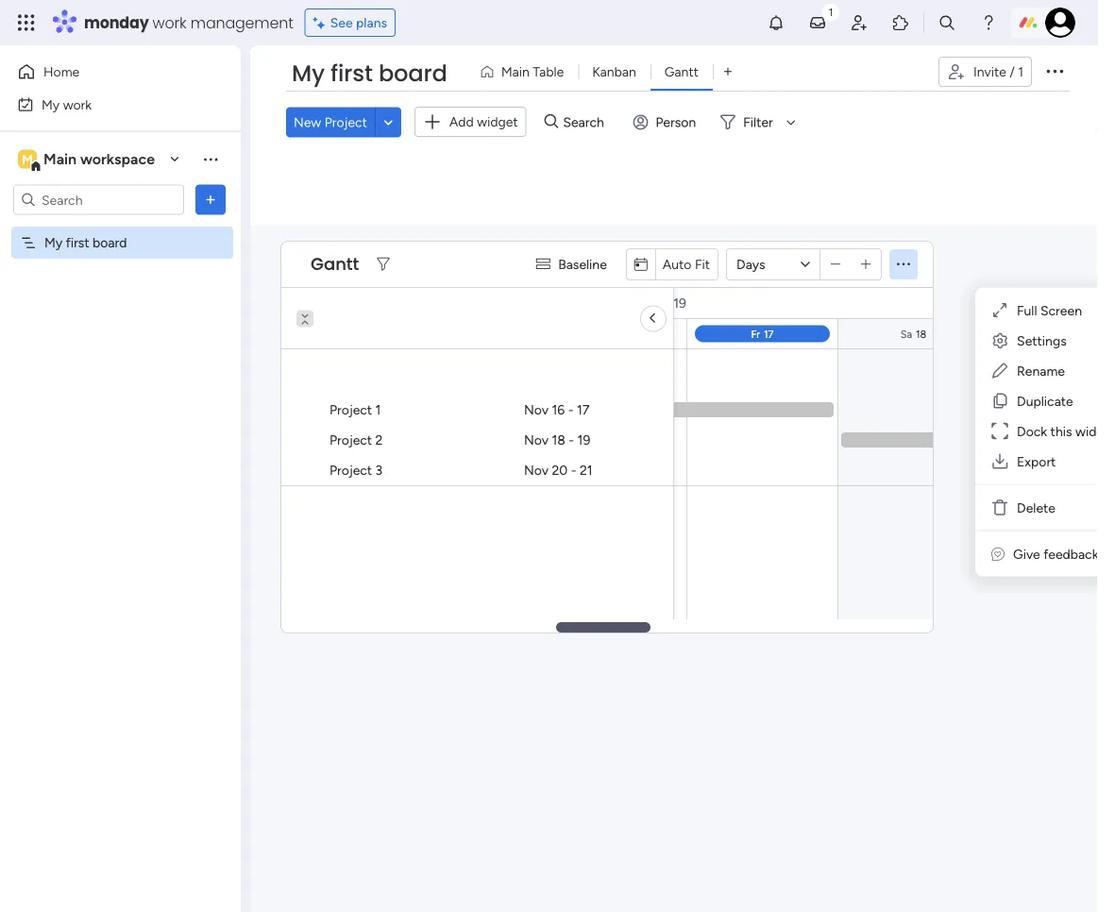 Task type: describe. For each thing, give the bounding box(es) containing it.
select product image
[[17, 13, 36, 32]]

widg
[[1076, 423, 1098, 439]]

main for main table
[[501, 64, 530, 80]]

main workspace
[[43, 150, 155, 168]]

0 horizontal spatial options image
[[201, 190, 220, 209]]

kanban
[[592, 64, 636, 80]]

project for project 3
[[330, 462, 372, 478]]

auto
[[663, 256, 692, 272]]

menu inside gantt main content
[[976, 287, 1098, 576]]

plans
[[356, 15, 387, 31]]

workspace
[[80, 150, 155, 168]]

john smith image
[[1045, 8, 1076, 38]]

dapulse drag handle 3 image
[[293, 257, 300, 271]]

my inside my work button
[[42, 96, 60, 112]]

add widget button
[[414, 107, 527, 137]]

export
[[1017, 453, 1056, 469]]

workspace selection element
[[18, 148, 158, 172]]

1 vertical spatial 17
[[577, 401, 590, 417]]

1 vertical spatial 19
[[578, 432, 591, 448]]

Search in workspace field
[[40, 189, 158, 211]]

my first board inside field
[[292, 58, 447, 89]]

nov left 13
[[593, 295, 618, 311]]

sa
[[901, 327, 912, 340]]

main table button
[[472, 57, 578, 87]]

new
[[294, 114, 321, 130]]

apps image
[[892, 13, 910, 32]]

nov for nov 16 - 17
[[524, 401, 549, 417]]

full
[[1017, 302, 1037, 318]]

widget
[[477, 114, 518, 130]]

add view image
[[724, 65, 732, 79]]

16
[[552, 401, 565, 417]]

person button
[[626, 107, 708, 137]]

v2 collapse down image
[[297, 303, 314, 315]]

main for main workspace
[[43, 150, 77, 168]]

1 inside button
[[1018, 64, 1024, 80]]

1 inside gantt main content
[[376, 401, 381, 417]]

add widget
[[449, 114, 518, 130]]

nov for nov 18 - 19
[[524, 432, 549, 448]]

invite
[[974, 64, 1007, 80]]

search everything image
[[938, 13, 957, 32]]

nov 20 - 21
[[524, 462, 593, 478]]

v2 minus image
[[831, 257, 841, 271]]

more dots image
[[897, 257, 910, 271]]

see
[[330, 15, 353, 31]]

13
[[621, 295, 634, 311]]

settings image
[[991, 331, 1010, 349]]

dock
[[1017, 423, 1048, 439]]

angle down image
[[384, 115, 393, 129]]

3
[[376, 462, 383, 478]]

give feedback
[[1013, 545, 1098, 561]]

v2 plus image
[[861, 257, 871, 271]]

tu
[[297, 327, 308, 340]]

delete image
[[991, 498, 1010, 517]]

gantt inside gantt main content
[[311, 252, 359, 276]]

project 1
[[330, 401, 381, 417]]

notifications image
[[767, 13, 786, 32]]

v2 today image
[[634, 257, 648, 271]]

21
[[580, 462, 593, 478]]

delete
[[1017, 499, 1056, 515]]

gantt main content
[[83, 225, 1098, 912]]

nov for nov 20 - 21
[[524, 462, 549, 478]]

project for project 2
[[330, 432, 372, 448]]

auto fit
[[663, 256, 710, 272]]

project inside button
[[325, 114, 367, 130]]

my inside my first board list box
[[44, 235, 63, 251]]

0 vertical spatial 19
[[674, 295, 687, 311]]

invite / 1 button
[[939, 57, 1032, 87]]

nov 18 - 19
[[524, 432, 591, 448]]

filter
[[743, 114, 773, 130]]

first inside list box
[[66, 235, 89, 251]]

my first board inside list box
[[44, 235, 127, 251]]

see plans
[[330, 15, 387, 31]]

gantt button
[[650, 57, 713, 87]]

monday work management
[[84, 12, 293, 33]]

project 2
[[330, 432, 383, 448]]

nov 16 - 17
[[524, 401, 590, 417]]

invite / 1
[[974, 64, 1024, 80]]

settings
[[1017, 332, 1067, 348]]

my work button
[[11, 89, 203, 119]]



Task type: locate. For each thing, give the bounding box(es) containing it.
19
[[674, 295, 687, 311], [578, 432, 591, 448]]

nov
[[593, 295, 618, 311], [646, 295, 670, 311], [524, 401, 549, 417], [524, 432, 549, 448], [524, 462, 549, 478]]

v2 collapse up image
[[297, 316, 314, 329]]

v2 search image
[[545, 111, 558, 133]]

1 horizontal spatial 1
[[1018, 64, 1024, 80]]

workspace image
[[18, 149, 37, 170]]

- right 13
[[637, 295, 642, 311]]

1 vertical spatial board
[[93, 235, 127, 251]]

first down see plans button
[[331, 58, 373, 89]]

dock this widget image
[[991, 421, 1010, 440]]

work
[[153, 12, 187, 33], [63, 96, 92, 112]]

14
[[311, 327, 322, 340]]

1 vertical spatial 1
[[376, 401, 381, 417]]

table
[[533, 64, 564, 80]]

angle right image
[[652, 310, 655, 327]]

feedback
[[1044, 545, 1098, 561]]

gantt
[[665, 64, 699, 80], [311, 252, 359, 276]]

0 horizontal spatial work
[[63, 96, 92, 112]]

first
[[331, 58, 373, 89], [66, 235, 89, 251]]

- for 17
[[568, 401, 574, 417]]

screen
[[1041, 302, 1082, 318]]

46
[[574, 295, 590, 311]]

1 vertical spatial 18
[[552, 432, 566, 448]]

give
[[1013, 545, 1040, 561]]

2
[[376, 432, 383, 448]]

project 3
[[330, 462, 383, 478]]

- right the 16
[[568, 401, 574, 417]]

help image
[[979, 13, 998, 32]]

first down "search in workspace" field
[[66, 235, 89, 251]]

gantt right dapulse drag handle 3 image
[[311, 252, 359, 276]]

baseline button
[[528, 249, 618, 279]]

work inside my work button
[[63, 96, 92, 112]]

0 vertical spatial gantt
[[665, 64, 699, 80]]

0 vertical spatial my first board
[[292, 58, 447, 89]]

my down home
[[42, 96, 60, 112]]

menu
[[976, 287, 1098, 576]]

first inside field
[[331, 58, 373, 89]]

project for project 1
[[330, 401, 372, 417]]

week
[[537, 295, 571, 311]]

1 horizontal spatial gantt
[[665, 64, 699, 80]]

- for 19
[[569, 432, 574, 448]]

options image right /
[[1044, 59, 1066, 82]]

1 up 2
[[376, 401, 381, 417]]

- left 21
[[571, 462, 577, 478]]

1
[[1018, 64, 1024, 80], [376, 401, 381, 417]]

work for monday
[[153, 12, 187, 33]]

1 horizontal spatial my first board
[[292, 58, 447, 89]]

1 vertical spatial options image
[[201, 190, 220, 209]]

1 vertical spatial my first board
[[44, 235, 127, 251]]

m
[[22, 151, 33, 167]]

1 horizontal spatial 17
[[764, 327, 774, 340]]

1 image
[[823, 1, 840, 22]]

home button
[[11, 57, 203, 87]]

2 vertical spatial my
[[44, 235, 63, 251]]

0 vertical spatial 18
[[916, 327, 927, 340]]

nov left 20 at the right bottom
[[524, 462, 549, 478]]

1 horizontal spatial options image
[[1044, 59, 1066, 82]]

/
[[1010, 64, 1015, 80]]

board down "search in workspace" field
[[93, 235, 127, 251]]

1 vertical spatial work
[[63, 96, 92, 112]]

18 for nov
[[552, 432, 566, 448]]

20
[[552, 462, 568, 478]]

week 46 nov 13 - nov 19
[[537, 295, 687, 311]]

arrow down image
[[780, 111, 802, 133]]

0 horizontal spatial my first board
[[44, 235, 127, 251]]

management
[[191, 12, 293, 33]]

main inside workspace selection element
[[43, 150, 77, 168]]

monday
[[84, 12, 149, 33]]

home
[[43, 64, 80, 80]]

fr 17
[[751, 327, 774, 340]]

1 horizontal spatial main
[[501, 64, 530, 80]]

0 horizontal spatial main
[[43, 150, 77, 168]]

project left 3
[[330, 462, 372, 478]]

export image
[[991, 451, 1010, 470]]

0 horizontal spatial 19
[[578, 432, 591, 448]]

1 vertical spatial first
[[66, 235, 89, 251]]

0 horizontal spatial board
[[93, 235, 127, 251]]

v2 user feedback image
[[992, 545, 1005, 561]]

1 horizontal spatial first
[[331, 58, 373, 89]]

main table
[[501, 64, 564, 80]]

0 vertical spatial my
[[292, 58, 325, 89]]

person
[[656, 114, 696, 130]]

0 horizontal spatial first
[[66, 235, 89, 251]]

-
[[637, 295, 642, 311], [568, 401, 574, 417], [569, 432, 574, 448], [571, 462, 577, 478]]

fit
[[695, 256, 710, 272]]

1 right /
[[1018, 64, 1024, 80]]

project up project 2
[[330, 401, 372, 417]]

inbox image
[[808, 13, 827, 32]]

my down "search in workspace" field
[[44, 235, 63, 251]]

- up nov 20 - 21
[[569, 432, 574, 448]]

19 right angle right image
[[674, 295, 687, 311]]

options image down workspace options image
[[201, 190, 220, 209]]

0 horizontal spatial 1
[[376, 401, 381, 417]]

this
[[1051, 423, 1072, 439]]

main
[[501, 64, 530, 80], [43, 150, 77, 168]]

kanban button
[[578, 57, 650, 87]]

17 right the 16
[[577, 401, 590, 417]]

- for 21
[[571, 462, 577, 478]]

0 horizontal spatial gantt
[[311, 252, 359, 276]]

project right new
[[325, 114, 367, 130]]

new project button
[[286, 107, 375, 137]]

auto fit button
[[655, 249, 718, 279]]

work down home
[[63, 96, 92, 112]]

My first board field
[[287, 58, 452, 90]]

19 up 21
[[578, 432, 591, 448]]

my first board down "search in workspace" field
[[44, 235, 127, 251]]

0 horizontal spatial 17
[[577, 401, 590, 417]]

0 horizontal spatial 18
[[552, 432, 566, 448]]

project
[[325, 114, 367, 130], [330, 401, 372, 417], [330, 432, 372, 448], [330, 462, 372, 478]]

gantt inside gantt button
[[665, 64, 699, 80]]

main left table
[[501, 64, 530, 80]]

rename image
[[991, 361, 1010, 380]]

my up new
[[292, 58, 325, 89]]

my first board list box
[[0, 223, 241, 514]]

project left 2
[[330, 432, 372, 448]]

options image
[[1044, 59, 1066, 82], [201, 190, 220, 209]]

nov right 13
[[646, 295, 670, 311]]

v2 funnel image
[[377, 257, 390, 271]]

my first board
[[292, 58, 447, 89], [44, 235, 127, 251]]

baseline
[[558, 256, 607, 272]]

add
[[449, 114, 474, 130]]

duplicate
[[1017, 392, 1074, 408]]

sa 18
[[901, 327, 927, 340]]

fr
[[751, 327, 760, 340]]

rename
[[1017, 362, 1065, 378]]

my work
[[42, 96, 92, 112]]

0 vertical spatial 17
[[764, 327, 774, 340]]

nov down nov 16 - 17
[[524, 432, 549, 448]]

main right "workspace" image
[[43, 150, 77, 168]]

dock this widg
[[1017, 423, 1098, 439]]

workspace options image
[[201, 149, 220, 168]]

18
[[916, 327, 927, 340], [552, 432, 566, 448]]

1 vertical spatial my
[[42, 96, 60, 112]]

full screen
[[1017, 302, 1082, 318]]

1 horizontal spatial work
[[153, 12, 187, 33]]

days
[[737, 256, 766, 272]]

0 vertical spatial options image
[[1044, 59, 1066, 82]]

see plans button
[[305, 8, 396, 37]]

gantt left the add view image
[[665, 64, 699, 80]]

board
[[379, 58, 447, 89], [93, 235, 127, 251]]

0 vertical spatial 1
[[1018, 64, 1024, 80]]

0 vertical spatial first
[[331, 58, 373, 89]]

filter button
[[713, 107, 802, 137]]

0 vertical spatial work
[[153, 12, 187, 33]]

Search field
[[558, 109, 615, 135]]

17
[[764, 327, 774, 340], [577, 401, 590, 417]]

invite members image
[[850, 13, 869, 32]]

board up angle down icon
[[379, 58, 447, 89]]

tu 14
[[297, 327, 322, 340]]

work for my
[[63, 96, 92, 112]]

1 horizontal spatial 19
[[674, 295, 687, 311]]

my inside my first board field
[[292, 58, 325, 89]]

1 horizontal spatial board
[[379, 58, 447, 89]]

option
[[0, 226, 241, 229]]

18 right sa on the right top of page
[[916, 327, 927, 340]]

0 vertical spatial main
[[501, 64, 530, 80]]

new project
[[294, 114, 367, 130]]

main inside button
[[501, 64, 530, 80]]

nov left the 16
[[524, 401, 549, 417]]

1 vertical spatial main
[[43, 150, 77, 168]]

my first board down plans
[[292, 58, 447, 89]]

18 for sa
[[916, 327, 927, 340]]

board inside list box
[[93, 235, 127, 251]]

work right monday
[[153, 12, 187, 33]]

full screen image
[[991, 300, 1010, 319]]

0 vertical spatial board
[[379, 58, 447, 89]]

board inside field
[[379, 58, 447, 89]]

1 horizontal spatial 18
[[916, 327, 927, 340]]

duplicate image
[[991, 391, 1010, 410]]

menu containing full screen
[[976, 287, 1098, 576]]

1 vertical spatial gantt
[[311, 252, 359, 276]]

my
[[292, 58, 325, 89], [42, 96, 60, 112], [44, 235, 63, 251]]

17 right the "fr"
[[764, 327, 774, 340]]

18 down the 16
[[552, 432, 566, 448]]



Task type: vqa. For each thing, say whether or not it's contained in the screenshot.
Gantt in the 'main content'
yes



